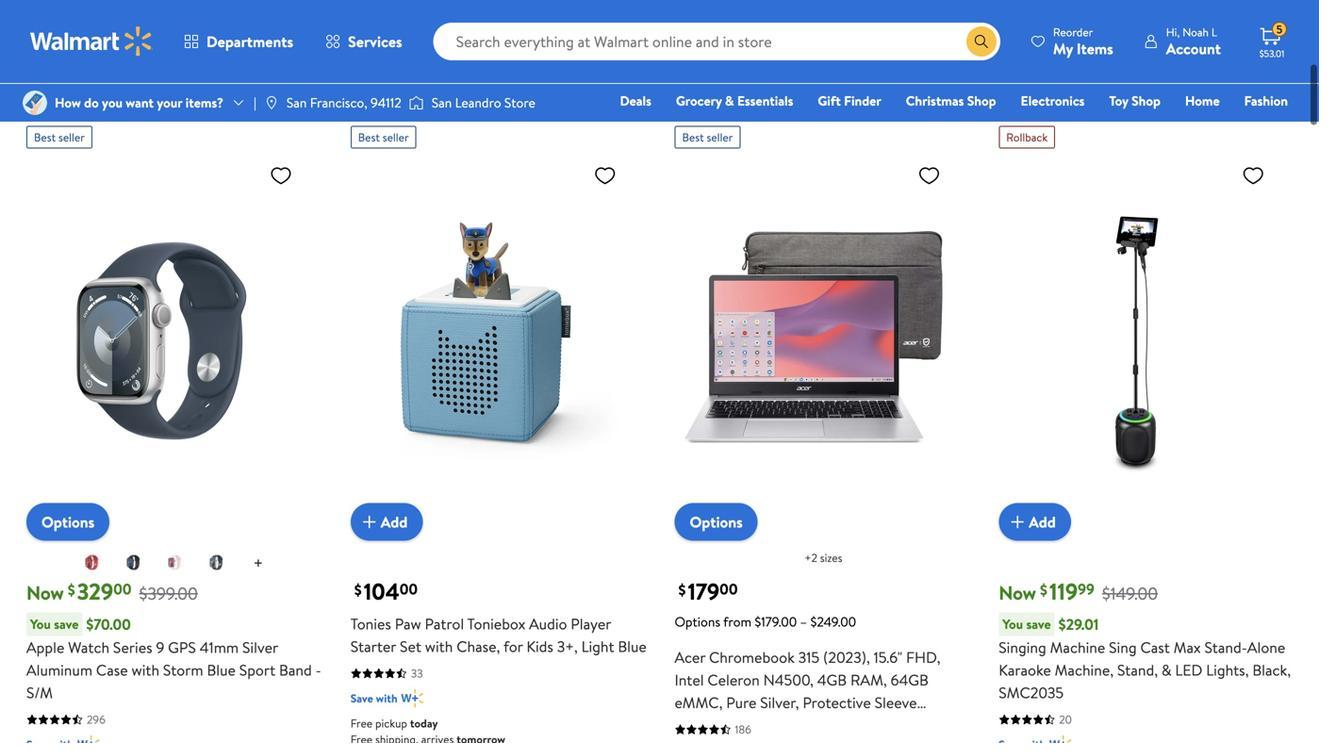 Task type: locate. For each thing, give the bounding box(es) containing it.
$ inside $ 104 00
[[354, 579, 362, 600]]

4gb
[[817, 670, 847, 690]]

deals link
[[611, 91, 660, 111]]

2 seller from the left
[[383, 129, 409, 145]]

you
[[30, 615, 51, 633], [1003, 615, 1023, 633]]

0 horizontal spatial gift
[[818, 91, 841, 110]]

price
[[23, 101, 56, 122]]

cb315-
[[738, 715, 785, 736]]

add to favorites list, tonies paw patrol toniebox audio player starter set with chase, for kids 3+, light blue image
[[594, 164, 616, 187]]

stand-
[[1205, 637, 1247, 658]]

shop right toy
[[1132, 91, 1161, 110]]

options link up $ 179 00
[[675, 503, 758, 541]]

add to cart image
[[1006, 511, 1029, 533]]

179
[[688, 576, 720, 607]]

1 horizontal spatial best seller
[[358, 129, 409, 145]]

with right save
[[376, 690, 398, 706]]

3 best from the left
[[682, 129, 704, 145]]

$ left 104
[[354, 579, 362, 600]]

options link up (product)red image in the bottom of the page
[[26, 503, 110, 541]]

1 save from the left
[[54, 615, 79, 633]]

0 horizontal spatial options link
[[26, 503, 110, 541]]

0 horizontal spatial add button
[[351, 503, 423, 541]]

0 horizontal spatial 00
[[113, 579, 132, 599]]

you up singing
[[1003, 615, 1023, 633]]

1 horizontal spatial shop
[[1132, 91, 1161, 110]]

2 options link from the left
[[675, 503, 758, 541]]

blue right light
[[618, 636, 647, 657]]

shop for christmas shop
[[967, 91, 996, 110]]

add button up $ 104 00
[[351, 503, 423, 541]]

0 horizontal spatial best seller
[[34, 129, 85, 145]]

now inside now $ 119 99 $149.00
[[999, 580, 1036, 606]]

1 vertical spatial blue
[[207, 660, 236, 680]]

free pickup today
[[351, 715, 438, 731]]

emmc,
[[675, 692, 723, 713]]

0 horizontal spatial best
[[34, 129, 56, 145]]

save for 329
[[54, 615, 79, 633]]

329
[[77, 576, 113, 607]]

celeron
[[708, 670, 760, 690]]

1 vertical spatial gift
[[987, 118, 1010, 136]]

blue down the 41mm
[[207, 660, 236, 680]]

l
[[1212, 24, 1217, 40]]

0 horizontal spatial now
[[26, 580, 64, 606]]

2 add button from the left
[[999, 503, 1071, 541]]

2 horizontal spatial seller
[[707, 129, 733, 145]]

0 horizontal spatial you
[[30, 615, 51, 633]]

& right grocery
[[725, 91, 734, 110]]

now left 329
[[26, 580, 64, 606]]

finder
[[844, 91, 881, 110]]

singing
[[999, 637, 1046, 658]]

1 horizontal spatial with
[[376, 690, 398, 706]]

machine,
[[1055, 660, 1114, 680]]

midnight image
[[122, 551, 145, 574]]

1 00 from the left
[[113, 579, 132, 599]]

san leandro store
[[432, 93, 535, 112]]

$ inside now $ 119 99 $149.00
[[1040, 579, 1048, 600]]

shop for toy shop
[[1132, 91, 1161, 110]]

00 down midnight icon on the bottom of the page
[[113, 579, 132, 599]]

shop up gift cards link in the top right of the page
[[967, 91, 996, 110]]

apple watch series 9 gps 41mm silver aluminum case with storm blue sport band - s/m image
[[26, 156, 300, 526]]

2 now from the left
[[999, 580, 1036, 606]]

0 horizontal spatial with
[[132, 660, 159, 680]]

(product)red image
[[81, 551, 103, 574]]

san right |
[[287, 93, 307, 112]]

2 horizontal spatial with
[[425, 636, 453, 657]]

1 shop from the left
[[967, 91, 996, 110]]

0 horizontal spatial save
[[54, 615, 79, 633]]

you inside the you save $70.00 apple watch series 9 gps 41mm silver aluminum case with storm blue sport band - s/m
[[30, 615, 51, 633]]

|
[[254, 93, 256, 112]]

1 best seller from the left
[[34, 129, 85, 145]]

san left leandro
[[432, 93, 452, 112]]

+ button
[[238, 548, 278, 579]]

registry link
[[1062, 117, 1128, 137]]

christmas shop
[[906, 91, 996, 110]]

1 horizontal spatial 00
[[400, 579, 418, 599]]

3 $ from the left
[[678, 579, 686, 600]]

smc2035
[[999, 682, 1064, 703]]

options up $ 179 00
[[690, 512, 743, 532]]

1 horizontal spatial add
[[1029, 511, 1056, 532]]

options
[[41, 512, 94, 532], [690, 512, 743, 532], [675, 613, 720, 631]]

alone
[[1247, 637, 1286, 658]]

toy shop
[[1109, 91, 1161, 110]]

$
[[68, 579, 75, 600], [354, 579, 362, 600], [678, 579, 686, 600], [1040, 579, 1048, 600]]

2 horizontal spatial 00
[[720, 579, 738, 599]]

registry
[[1071, 118, 1119, 136]]

1 horizontal spatial gift
[[987, 118, 1010, 136]]

hi,
[[1166, 24, 1180, 40]]

set
[[400, 636, 421, 657]]

-
[[316, 660, 321, 680]]

& left the 'led'
[[1162, 660, 1172, 680]]

2 san from the left
[[432, 93, 452, 112]]

machine
[[1050, 637, 1105, 658]]

add button up 119
[[999, 503, 1071, 541]]

sizes
[[820, 550, 843, 566]]

add for $149.00
[[1029, 511, 1056, 532]]

purchased
[[98, 101, 165, 122]]

33
[[411, 665, 423, 681]]

1 options link from the left
[[26, 503, 110, 541]]

options for $399.00
[[41, 512, 94, 532]]

4 $ from the left
[[1040, 579, 1048, 600]]

$ 179 00
[[678, 576, 738, 607]]

$ left 329
[[68, 579, 75, 600]]

christmas shop link
[[897, 91, 1005, 111]]

rollback
[[1006, 129, 1048, 145]]

–
[[800, 613, 807, 631]]

best seller down when on the left top of the page
[[34, 129, 85, 145]]

kids
[[527, 636, 553, 657]]

add up 119
[[1029, 511, 1056, 532]]

aluminum
[[26, 660, 92, 680]]

tech
[[83, 61, 121, 88]]

one
[[1144, 118, 1172, 136]]

add button for $149.00
[[999, 503, 1071, 541]]

save inside the you save $70.00 apple watch series 9 gps 41mm silver aluminum case with storm blue sport band - s/m
[[54, 615, 79, 633]]

new in tech (51)
[[23, 61, 148, 88]]

Walmart Site-Wide search field
[[433, 23, 1000, 60]]

1 now from the left
[[26, 580, 64, 606]]

seller down 94112 in the top of the page
[[383, 129, 409, 145]]

+
[[253, 551, 263, 575]]

save inside you save $29.01 singing machine sing cast max stand-alone karaoke machine, stand, & led lights, black, smc2035
[[1026, 615, 1051, 633]]

2 best from the left
[[358, 129, 380, 145]]

best seller down 94112 in the top of the page
[[358, 129, 409, 145]]

san for san francisco, 94112
[[287, 93, 307, 112]]

with down patrol
[[425, 636, 453, 657]]

you
[[102, 93, 122, 112]]

save up singing
[[1026, 615, 1051, 633]]

00 inside $ 104 00
[[400, 579, 418, 599]]

1 horizontal spatial best
[[358, 129, 380, 145]]

best seller down grocery
[[682, 129, 733, 145]]

2 horizontal spatial best
[[682, 129, 704, 145]]

options up (product)red image in the bottom of the page
[[41, 512, 94, 532]]

2 horizontal spatial best seller
[[682, 129, 733, 145]]

1 horizontal spatial add button
[[999, 503, 1071, 541]]

0 vertical spatial blue
[[618, 636, 647, 657]]

with inside tonies paw patrol toniebox audio player starter set with chase, for kids 3+, light blue
[[425, 636, 453, 657]]

2 vertical spatial with
[[376, 690, 398, 706]]

gift left cards
[[987, 118, 1010, 136]]

save up apple
[[54, 615, 79, 633]]

blue inside tonies paw patrol toniebox audio player starter set with chase, for kids 3+, light blue
[[618, 636, 647, 657]]

one debit
[[1144, 118, 1207, 136]]

one debit link
[[1135, 117, 1216, 137]]

0 vertical spatial with
[[425, 636, 453, 657]]

grocery
[[676, 91, 722, 110]]

$ left 119
[[1040, 579, 1048, 600]]

case
[[96, 660, 128, 680]]

2 best seller from the left
[[358, 129, 409, 145]]

1 horizontal spatial  image
[[264, 95, 279, 110]]

1 $ from the left
[[68, 579, 75, 600]]

c7a1
[[811, 715, 844, 736]]

hi, noah l account
[[1166, 24, 1221, 59]]

best down price
[[34, 129, 56, 145]]

1 horizontal spatial seller
[[383, 129, 409, 145]]

how do you want your items?
[[55, 93, 223, 112]]

best down grocery
[[682, 129, 704, 145]]

$ 104 00
[[354, 576, 418, 607]]

silver image
[[205, 551, 228, 574]]

2 you from the left
[[1003, 615, 1023, 633]]

&
[[725, 91, 734, 110], [1162, 660, 1172, 680]]

singing machine sing cast max stand-alone karaoke machine, stand, & led lights, black, smc2035 image
[[999, 156, 1272, 526]]

0 vertical spatial &
[[725, 91, 734, 110]]

1 you from the left
[[30, 615, 51, 633]]

3 seller from the left
[[707, 129, 733, 145]]

$ left 179
[[678, 579, 686, 600]]

toy shop link
[[1101, 91, 1169, 111]]

acer chromebook 315 (2023), 15.6" fhd, intel celeron n4500, 4gb ram, 64gb emmc, pure silver, protective sleeve included, cb315-4h-c7a1 image
[[675, 156, 948, 526]]

walmart image
[[30, 26, 153, 57]]

items?
[[185, 93, 223, 112]]

debit
[[1175, 118, 1207, 136]]

$179.00
[[755, 613, 797, 631]]

2 horizontal spatial  image
[[409, 93, 424, 112]]

00 inside $ 179 00
[[720, 579, 738, 599]]

0 horizontal spatial &
[[725, 91, 734, 110]]

light
[[581, 636, 614, 657]]

0 horizontal spatial seller
[[58, 129, 85, 145]]

chase,
[[457, 636, 500, 657]]

starter
[[351, 636, 396, 657]]

you up apple
[[30, 615, 51, 633]]

0 horizontal spatial add
[[381, 511, 408, 532]]

options link
[[26, 503, 110, 541], [675, 503, 758, 541]]

sleeve
[[875, 692, 917, 713]]

1 add button from the left
[[351, 503, 423, 541]]

shop inside toy shop link
[[1132, 91, 1161, 110]]

1 horizontal spatial &
[[1162, 660, 1172, 680]]

1 vertical spatial with
[[132, 660, 159, 680]]

tonies paw patrol toniebox audio player starter set with chase, for kids 3+, light blue image
[[351, 156, 624, 526]]

3 00 from the left
[[720, 579, 738, 599]]

0 horizontal spatial shop
[[967, 91, 996, 110]]

1 vertical spatial &
[[1162, 660, 1172, 680]]

2 00 from the left
[[400, 579, 418, 599]]

blue inside the you save $70.00 apple watch series 9 gps 41mm silver aluminum case with storm blue sport band - s/m
[[207, 660, 236, 680]]

gift left finder
[[818, 91, 841, 110]]

1 horizontal spatial san
[[432, 93, 452, 112]]

3 best seller from the left
[[682, 129, 733, 145]]

+2 sizes
[[805, 550, 843, 566]]

1 san from the left
[[287, 93, 307, 112]]

1 horizontal spatial now
[[999, 580, 1036, 606]]

walmart plus image
[[401, 689, 423, 708]]

Search in new tech search field
[[23, 2, 592, 48]]

00 up paw
[[400, 579, 418, 599]]

seller down grocery & essentials
[[707, 129, 733, 145]]

now inside now $ 329 00 $399.00
[[26, 580, 64, 606]]

None search field
[[0, 0, 1319, 48]]

00 up from at the bottom of page
[[720, 579, 738, 599]]

new
[[23, 61, 60, 88]]

blue
[[618, 636, 647, 657], [207, 660, 236, 680]]

0 horizontal spatial san
[[287, 93, 307, 112]]

now left 119
[[999, 580, 1036, 606]]

1 horizontal spatial you
[[1003, 615, 1023, 633]]

sport
[[239, 660, 275, 680]]

1 horizontal spatial blue
[[618, 636, 647, 657]]

pure
[[726, 692, 757, 713]]

you inside you save $29.01 singing machine sing cast max stand-alone karaoke machine, stand, & led lights, black, smc2035
[[1003, 615, 1023, 633]]

you for 119
[[1003, 615, 1023, 633]]

gift
[[818, 91, 841, 110], [987, 118, 1010, 136]]

2 $ from the left
[[354, 579, 362, 600]]

best down 94112 in the top of the page
[[358, 129, 380, 145]]

2 add from the left
[[1029, 511, 1056, 532]]

with down series
[[132, 660, 159, 680]]

player
[[571, 613, 611, 634]]

add up $ 104 00
[[381, 511, 408, 532]]

shop inside christmas shop link
[[967, 91, 996, 110]]

best seller
[[34, 129, 85, 145], [358, 129, 409, 145], [682, 129, 733, 145]]

seller down when on the left top of the page
[[58, 129, 85, 145]]

 image right 94112 in the top of the page
[[409, 93, 424, 112]]

best
[[34, 129, 56, 145], [358, 129, 380, 145], [682, 129, 704, 145]]

2 save from the left
[[1026, 615, 1051, 633]]

0 horizontal spatial blue
[[207, 660, 236, 680]]

00 for 104
[[400, 579, 418, 599]]

0 horizontal spatial  image
[[23, 91, 47, 115]]

lights,
[[1206, 660, 1249, 680]]

 image down new
[[23, 91, 47, 115]]

$ inside now $ 329 00 $399.00
[[68, 579, 75, 600]]

add to favorites list, acer chromebook 315 (2023), 15.6" fhd, intel celeron n4500, 4gb ram, 64gb emmc, pure silver, protective sleeve included, cb315-4h-c7a1 image
[[918, 164, 941, 187]]

add
[[381, 511, 408, 532], [1029, 511, 1056, 532]]

 image for san leandro store
[[409, 93, 424, 112]]

 image right |
[[264, 95, 279, 110]]

services
[[348, 31, 402, 52]]

now
[[26, 580, 64, 606], [999, 580, 1036, 606]]

blue for light
[[618, 636, 647, 657]]

1 horizontal spatial save
[[1026, 615, 1051, 633]]

1 horizontal spatial options link
[[675, 503, 758, 541]]

save for 119
[[1026, 615, 1051, 633]]

 image
[[23, 91, 47, 115], [409, 93, 424, 112], [264, 95, 279, 110]]

1 add from the left
[[381, 511, 408, 532]]

2 shop from the left
[[1132, 91, 1161, 110]]



Task type: vqa. For each thing, say whether or not it's contained in the screenshot.
Search icon
yes



Task type: describe. For each thing, give the bounding box(es) containing it.
296
[[87, 712, 105, 728]]

1 best from the left
[[34, 129, 56, 145]]

$53.01
[[1260, 47, 1285, 60]]

save
[[351, 690, 373, 706]]

$70.00
[[86, 614, 131, 635]]

walmart+ link
[[1223, 117, 1297, 137]]

119
[[1050, 576, 1078, 607]]

now $ 329 00 $399.00
[[26, 576, 198, 607]]

christmas
[[906, 91, 964, 110]]

3+,
[[557, 636, 578, 657]]

seller for 104
[[383, 129, 409, 145]]

silver,
[[760, 692, 799, 713]]

& inside you save $29.01 singing machine sing cast max stand-alone karaoke machine, stand, & led lights, black, smc2035
[[1162, 660, 1172, 680]]

104
[[364, 576, 400, 607]]

Search search field
[[433, 23, 1000, 60]]

home link
[[1177, 91, 1228, 111]]

options for 179
[[690, 512, 743, 532]]

blue for storm
[[207, 660, 236, 680]]

now for 329
[[26, 580, 64, 606]]

now for 119
[[999, 580, 1036, 606]]

san for san leandro store
[[432, 93, 452, 112]]

+2
[[805, 550, 817, 566]]

account
[[1166, 38, 1221, 59]]

when
[[60, 101, 95, 122]]

add to favorites list, singing machine sing cast max stand-alone karaoke machine, stand, & led lights, black, smc2035 image
[[1242, 164, 1265, 187]]

fashion
[[1244, 91, 1288, 110]]

audio
[[529, 613, 567, 634]]

n4500,
[[763, 670, 814, 690]]

fashion gift cards
[[987, 91, 1288, 136]]

acer
[[675, 647, 705, 668]]

 image for how do you want your items?
[[23, 91, 47, 115]]

from
[[723, 613, 752, 631]]

add to favorites list, apple watch series 9 gps 41mm silver aluminum case with storm blue sport band - s/m image
[[270, 164, 292, 187]]

you save $70.00 apple watch series 9 gps 41mm silver aluminum case with storm blue sport band - s/m
[[26, 614, 321, 703]]

gift inside fashion gift cards
[[987, 118, 1010, 136]]

watch
[[68, 637, 109, 658]]

$149.00
[[1102, 582, 1158, 605]]

patrol
[[425, 613, 464, 634]]

led
[[1175, 660, 1203, 680]]

$ inside $ 179 00
[[678, 579, 686, 600]]

now $ 119 99 $149.00
[[999, 576, 1158, 607]]

options from $179.00 – $249.00
[[675, 613, 856, 631]]

fashion link
[[1236, 91, 1297, 111]]

186
[[735, 721, 751, 737]]

toniebox
[[467, 613, 526, 634]]

gift cards link
[[978, 117, 1055, 137]]

options link for $399.00
[[26, 503, 110, 541]]

gift finder
[[818, 91, 881, 110]]

41mm
[[200, 637, 239, 658]]

s/m
[[26, 682, 53, 703]]

search icon image
[[974, 34, 989, 49]]

apple
[[26, 637, 64, 658]]

seller for 179
[[707, 129, 733, 145]]

storm
[[163, 660, 203, 680]]

price when purchased online
[[23, 101, 208, 122]]

san francisco, 94112
[[287, 93, 401, 112]]

00 for 179
[[720, 579, 738, 599]]

acer chromebook 315 (2023), 15.6" fhd, intel celeron n4500, 4gb ram, 64gb emmc, pure silver, protective sleeve included, cb315-4h-c7a1
[[675, 647, 941, 736]]

1 seller from the left
[[58, 129, 85, 145]]

94112
[[371, 93, 401, 112]]

tonies paw patrol toniebox audio player starter set with chase, for kids 3+, light blue
[[351, 613, 647, 657]]

with inside the you save $70.00 apple watch series 9 gps 41mm silver aluminum case with storm blue sport band - s/m
[[132, 660, 159, 680]]

in
[[64, 61, 79, 88]]

9
[[156, 637, 164, 658]]

home
[[1185, 91, 1220, 110]]

want
[[126, 93, 154, 112]]

do
[[84, 93, 99, 112]]

online
[[169, 101, 208, 122]]

legal information image
[[216, 104, 231, 119]]

cards
[[1013, 118, 1046, 136]]

99
[[1078, 579, 1095, 599]]

add for 104
[[381, 511, 408, 532]]

best for 179
[[682, 129, 704, 145]]

best seller for 104
[[358, 129, 409, 145]]

cast
[[1140, 637, 1170, 658]]

15.6"
[[874, 647, 903, 668]]

series
[[113, 637, 152, 658]]

silver
[[242, 637, 278, 658]]

for
[[504, 636, 523, 657]]

how
[[55, 93, 81, 112]]

options link for 179
[[675, 503, 758, 541]]

reorder
[[1053, 24, 1093, 40]]

5
[[1277, 21, 1283, 37]]

you save $29.01 singing machine sing cast max stand-alone karaoke machine, stand, & led lights, black, smc2035
[[999, 614, 1291, 703]]

grocery & essentials link
[[668, 91, 802, 111]]

$249.00
[[810, 613, 856, 631]]

ram,
[[851, 670, 887, 690]]

band
[[279, 660, 312, 680]]

add to cart image
[[358, 511, 381, 533]]

grocery & essentials
[[676, 91, 793, 110]]

options down 179
[[675, 613, 720, 631]]

0 vertical spatial gift
[[818, 91, 841, 110]]

pink image
[[164, 551, 186, 574]]

00 inside now $ 329 00 $399.00
[[113, 579, 132, 599]]

essentials
[[737, 91, 793, 110]]

64gb
[[891, 670, 929, 690]]

leandro
[[455, 93, 501, 112]]

departments
[[207, 31, 293, 52]]

you for 329
[[30, 615, 51, 633]]

 image for san francisco, 94112
[[264, 95, 279, 110]]

best for 104
[[358, 129, 380, 145]]

add button for 104
[[351, 503, 423, 541]]

store
[[504, 93, 535, 112]]

4h-
[[785, 715, 811, 736]]

search image
[[38, 18, 53, 33]]

paw
[[395, 613, 421, 634]]

best seller for 179
[[682, 129, 733, 145]]

pickup
[[375, 715, 407, 731]]



